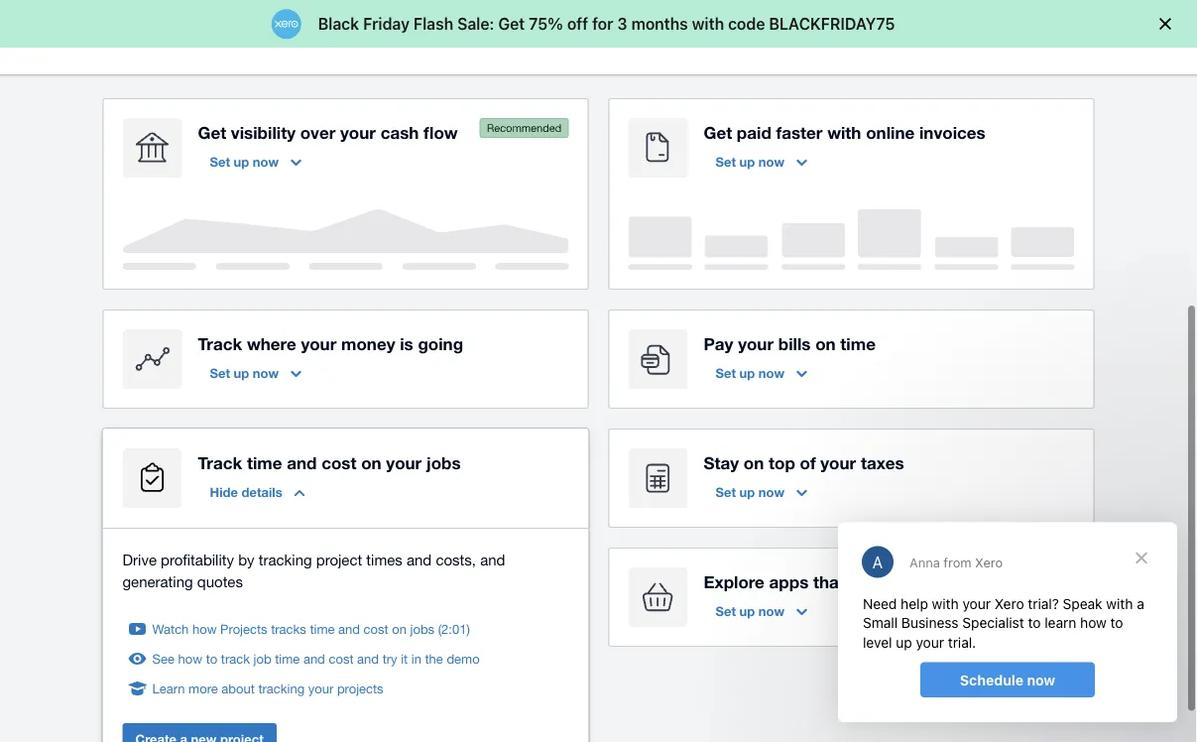 Task type: vqa. For each thing, say whether or not it's contained in the screenshot.
Manage menu toggle image
no



Task type: describe. For each thing, give the bounding box(es) containing it.
on right the bills in the right top of the page
[[816, 333, 836, 353]]

about
[[222, 681, 255, 696]]

in
[[411, 651, 422, 666]]

set up now down visibility
[[210, 154, 279, 169]]

track where your money is going
[[198, 333, 463, 353]]

set up now for stay on top of your taxes
[[716, 484, 785, 500]]

drive profitability by tracking project times and costs, and generating quotes
[[123, 551, 505, 590]]

add-ons icon image
[[628, 568, 688, 627]]

xero
[[958, 572, 996, 591]]

your down see how to track job time and cost and try it in the demo link
[[308, 681, 334, 696]]

now down visibility
[[253, 154, 279, 169]]

that
[[813, 572, 845, 591]]

taxes icon image
[[628, 449, 688, 508]]

now for explore apps that connect with xero
[[759, 603, 785, 619]]

to
[[206, 651, 217, 666]]

the
[[425, 651, 443, 666]]

watch how projects tracks time and cost on jobs (2:01) link
[[152, 619, 470, 639]]

details
[[242, 484, 282, 500]]

over
[[300, 122, 336, 142]]

how for watch
[[192, 621, 217, 637]]

faster
[[776, 122, 823, 142]]

projects
[[220, 621, 267, 637]]

bills
[[779, 333, 811, 353]]

set for explore apps that connect with xero
[[716, 603, 736, 619]]

set for track where your money is going
[[210, 365, 230, 381]]

hide details
[[210, 484, 282, 500]]

up down visibility
[[234, 154, 249, 169]]

demo
[[447, 651, 480, 666]]

and inside "link"
[[338, 621, 360, 637]]

learn
[[152, 681, 185, 696]]

set up now button down visibility
[[198, 146, 314, 178]]

your right pay
[[738, 333, 774, 353]]

0 vertical spatial dialog
[[0, 0, 1197, 48]]

is
[[400, 333, 413, 353]]

set up now for pay your bills on time
[[716, 365, 785, 381]]

on up 'times'
[[361, 452, 382, 472]]

invoices icon image
[[628, 118, 688, 178]]

banking preview line graph image
[[123, 209, 569, 270]]

set up now for track where your money is going
[[210, 365, 279, 381]]

see how to track job time and cost and try it in the demo link
[[152, 649, 480, 669]]

going
[[418, 333, 463, 353]]

now for pay your bills on time
[[759, 365, 785, 381]]

pay your bills on time
[[704, 333, 876, 353]]

get visibility over your cash flow
[[198, 122, 458, 142]]

banking icon image
[[123, 118, 182, 178]]

recommended icon image
[[480, 118, 569, 138]]

on left top
[[744, 452, 764, 472]]

set for get paid faster with online invoices
[[716, 154, 736, 169]]

flow
[[424, 122, 458, 142]]

projects icon image
[[123, 449, 182, 508]]

job
[[254, 651, 271, 666]]

drive
[[123, 551, 157, 568]]

and right costs,
[[480, 551, 505, 568]]

set up now for explore apps that connect with xero
[[716, 603, 785, 619]]

set for pay your bills on time
[[716, 365, 736, 381]]

stay on top of your taxes
[[704, 452, 904, 472]]

money
[[341, 333, 395, 353]]

time inside "link"
[[310, 621, 335, 637]]

projects
[[337, 681, 384, 696]]

up for pay your bills on time
[[740, 365, 755, 381]]

how for see
[[178, 651, 202, 666]]

connect
[[850, 572, 915, 591]]

hide
[[210, 484, 238, 500]]

track
[[221, 651, 250, 666]]

cartoon office workers image
[[606, 0, 1064, 18]]

tracking for your
[[258, 681, 305, 696]]

tracks
[[271, 621, 306, 637]]

up for track where your money is going
[[234, 365, 249, 381]]

and left the try
[[357, 651, 379, 666]]

track for track time and cost on your jobs
[[198, 452, 242, 472]]

up for explore apps that connect with xero
[[740, 603, 755, 619]]

see how to track job time and cost and try it in the demo
[[152, 651, 480, 666]]

explore
[[704, 572, 765, 591]]

get paid faster with online invoices
[[704, 122, 986, 142]]

of
[[800, 452, 816, 472]]

invoices preview bar graph image
[[628, 209, 1075, 270]]

1 vertical spatial dialog
[[838, 522, 1178, 722]]

up for stay on top of your taxes
[[740, 484, 755, 500]]

stay
[[704, 452, 739, 472]]

(2:01)
[[438, 621, 470, 637]]

set right the banking icon
[[210, 154, 230, 169]]

try
[[383, 651, 397, 666]]



Task type: locate. For each thing, give the bounding box(es) containing it.
where
[[247, 333, 296, 353]]

pay
[[704, 333, 734, 353]]

see
[[152, 651, 174, 666]]

jobs up costs,
[[427, 452, 461, 472]]

tracking for project
[[259, 551, 312, 568]]

time up details
[[247, 452, 282, 472]]

your right of
[[821, 452, 856, 472]]

track up hide
[[198, 452, 242, 472]]

0 vertical spatial how
[[192, 621, 217, 637]]

track
[[198, 333, 242, 353], [198, 452, 242, 472]]

learn more about tracking your projects link
[[152, 679, 384, 699]]

1 horizontal spatial get
[[704, 122, 732, 142]]

get
[[198, 122, 226, 142], [704, 122, 732, 142]]

set up now button down pay your bills on time
[[704, 357, 820, 389]]

1 get from the left
[[198, 122, 226, 142]]

by
[[238, 551, 255, 568]]

cost up project
[[322, 452, 357, 472]]

0 vertical spatial tracking
[[259, 551, 312, 568]]

0 vertical spatial cost
[[322, 452, 357, 472]]

2 tracking from the top
[[258, 681, 305, 696]]

your right where
[[301, 333, 337, 353]]

set up now button for pay your bills on time
[[704, 357, 820, 389]]

tracking
[[259, 551, 312, 568], [258, 681, 305, 696]]

with right the faster
[[828, 122, 862, 142]]

up down "explore"
[[740, 603, 755, 619]]

set up now button down "explore"
[[704, 595, 820, 627]]

cost up projects
[[329, 651, 354, 666]]

set up now for get paid faster with online invoices
[[716, 154, 785, 169]]

up down stay on top of your taxes
[[740, 484, 755, 500]]

set down stay
[[716, 484, 736, 500]]

now for stay on top of your taxes
[[759, 484, 785, 500]]

now down apps
[[759, 603, 785, 619]]

profitability
[[161, 551, 234, 568]]

project
[[316, 551, 362, 568]]

jobs
[[427, 452, 461, 472], [410, 621, 435, 637]]

1 horizontal spatial with
[[920, 572, 954, 591]]

1 vertical spatial tracking
[[258, 681, 305, 696]]

and up the "see how to track job time and cost and try it in the demo" on the bottom left of the page
[[338, 621, 360, 637]]

cost up the try
[[364, 621, 389, 637]]

set up now button for track where your money is going
[[198, 357, 314, 389]]

and up hide details button at the bottom of the page
[[287, 452, 317, 472]]

set up now button down paid
[[704, 146, 820, 178]]

set up now down pay
[[716, 365, 785, 381]]

set up now down where
[[210, 365, 279, 381]]

get for get paid faster with online invoices
[[704, 122, 732, 142]]

up down pay your bills on time
[[740, 365, 755, 381]]

jobs up in at left bottom
[[410, 621, 435, 637]]

cost inside "link"
[[364, 621, 389, 637]]

track money icon image
[[123, 329, 182, 389]]

your up 'times'
[[386, 452, 422, 472]]

0 vertical spatial track
[[198, 333, 242, 353]]

now for get paid faster with online invoices
[[759, 154, 785, 169]]

online
[[866, 122, 915, 142]]

it
[[401, 651, 408, 666]]

quotes
[[197, 573, 243, 590]]

now down pay your bills on time
[[759, 365, 785, 381]]

dialog
[[0, 0, 1197, 48], [838, 522, 1178, 722]]

how
[[192, 621, 217, 637], [178, 651, 202, 666]]

set up now down "explore"
[[716, 603, 785, 619]]

1 vertical spatial track
[[198, 452, 242, 472]]

time right job on the left bottom of the page
[[275, 651, 300, 666]]

1 tracking from the top
[[259, 551, 312, 568]]

0 horizontal spatial with
[[828, 122, 862, 142]]

apps
[[769, 572, 809, 591]]

visibility
[[231, 122, 296, 142]]

2 get from the left
[[704, 122, 732, 142]]

set up now button
[[198, 146, 314, 178], [704, 146, 820, 178], [198, 357, 314, 389], [704, 357, 820, 389], [704, 476, 820, 508], [704, 595, 820, 627]]

tracking down job on the left bottom of the page
[[258, 681, 305, 696]]

get for get visibility over your cash flow
[[198, 122, 226, 142]]

1 vertical spatial cost
[[364, 621, 389, 637]]

watch how projects tracks time and cost on jobs (2:01)
[[152, 621, 470, 637]]

now for track where your money is going
[[253, 365, 279, 381]]

1 vertical spatial with
[[920, 572, 954, 591]]

and down watch how projects tracks time and cost on jobs (2:01) "link"
[[303, 651, 325, 666]]

how up to
[[192, 621, 217, 637]]

on
[[816, 333, 836, 353], [361, 452, 382, 472], [744, 452, 764, 472], [392, 621, 407, 637]]

now down top
[[759, 484, 785, 500]]

now down where
[[253, 365, 279, 381]]

set
[[210, 154, 230, 169], [716, 154, 736, 169], [210, 365, 230, 381], [716, 365, 736, 381], [716, 484, 736, 500], [716, 603, 736, 619]]

get left paid
[[704, 122, 732, 142]]

on inside "link"
[[392, 621, 407, 637]]

tracking inside drive profitability by tracking project times and costs, and generating quotes
[[259, 551, 312, 568]]

up down where
[[234, 365, 249, 381]]

set up now down stay
[[716, 484, 785, 500]]

track time and cost on your jobs
[[198, 452, 461, 472]]

jobs inside "link"
[[410, 621, 435, 637]]

now
[[253, 154, 279, 169], [759, 154, 785, 169], [253, 365, 279, 381], [759, 365, 785, 381], [759, 484, 785, 500], [759, 603, 785, 619]]

0 vertical spatial with
[[828, 122, 862, 142]]

with left xero
[[920, 572, 954, 591]]

learn more about tracking your projects
[[152, 681, 384, 696]]

taxes
[[861, 452, 904, 472]]

set down "explore"
[[716, 603, 736, 619]]

set up now button down top
[[704, 476, 820, 508]]

get left visibility
[[198, 122, 226, 142]]

set down pay
[[716, 365, 736, 381]]

on up it on the left bottom of page
[[392, 621, 407, 637]]

and
[[287, 452, 317, 472], [407, 551, 432, 568], [480, 551, 505, 568], [338, 621, 360, 637], [303, 651, 325, 666], [357, 651, 379, 666]]

with
[[828, 122, 862, 142], [920, 572, 954, 591]]

time up the "see how to track job time and cost and try it in the demo" on the bottom left of the page
[[310, 621, 335, 637]]

up
[[234, 154, 249, 169], [740, 154, 755, 169], [234, 365, 249, 381], [740, 365, 755, 381], [740, 484, 755, 500], [740, 603, 755, 619]]

top
[[769, 452, 795, 472]]

times
[[366, 551, 403, 568]]

watch
[[152, 621, 189, 637]]

more
[[189, 681, 218, 696]]

track left where
[[198, 333, 242, 353]]

your right 'over'
[[340, 122, 376, 142]]

how inside "link"
[[192, 621, 217, 637]]

tracking right by in the left of the page
[[259, 551, 312, 568]]

up down paid
[[740, 154, 755, 169]]

track for track where your money is going
[[198, 333, 242, 353]]

set right invoices icon
[[716, 154, 736, 169]]

2 track from the top
[[198, 452, 242, 472]]

1 track from the top
[[198, 333, 242, 353]]

set up now button for stay on top of your taxes
[[704, 476, 820, 508]]

set right track money icon
[[210, 365, 230, 381]]

cash
[[381, 122, 419, 142]]

up for get paid faster with online invoices
[[740, 154, 755, 169]]

set for stay on top of your taxes
[[716, 484, 736, 500]]

now down paid
[[759, 154, 785, 169]]

set up now button for get paid faster with online invoices
[[704, 146, 820, 178]]

explore apps that connect with xero
[[704, 572, 996, 591]]

set up now down paid
[[716, 154, 785, 169]]

time
[[841, 333, 876, 353], [247, 452, 282, 472], [310, 621, 335, 637], [275, 651, 300, 666]]

set up now
[[210, 154, 279, 169], [716, 154, 785, 169], [210, 365, 279, 381], [716, 365, 785, 381], [716, 484, 785, 500], [716, 603, 785, 619]]

set up now button for explore apps that connect with xero
[[704, 595, 820, 627]]

invoices
[[920, 122, 986, 142]]

generating
[[123, 573, 193, 590]]

1 vertical spatial jobs
[[410, 621, 435, 637]]

hide details button
[[198, 476, 317, 508]]

your
[[340, 122, 376, 142], [301, 333, 337, 353], [738, 333, 774, 353], [386, 452, 422, 472], [821, 452, 856, 472], [308, 681, 334, 696]]

cost
[[322, 452, 357, 472], [364, 621, 389, 637], [329, 651, 354, 666]]

0 vertical spatial jobs
[[427, 452, 461, 472]]

0 horizontal spatial get
[[198, 122, 226, 142]]

how left to
[[178, 651, 202, 666]]

set up now button down where
[[198, 357, 314, 389]]

paid
[[737, 122, 772, 142]]

2 vertical spatial cost
[[329, 651, 354, 666]]

time right the bills in the right top of the page
[[841, 333, 876, 353]]

1 vertical spatial how
[[178, 651, 202, 666]]

bills icon image
[[628, 329, 688, 389]]

costs,
[[436, 551, 476, 568]]

and right 'times'
[[407, 551, 432, 568]]



